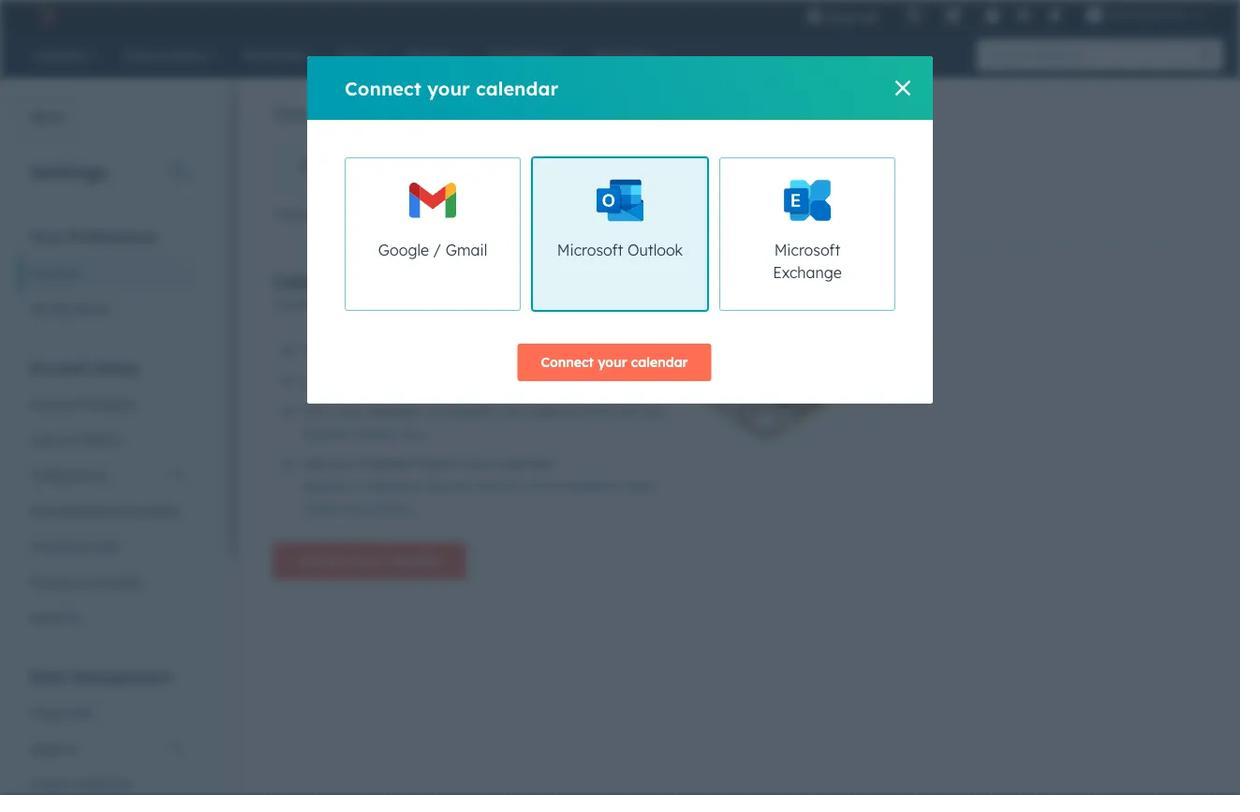Task type: locate. For each thing, give the bounding box(es) containing it.
calendar down the microsoft outlook
[[603, 296, 657, 313]]

2 account from the top
[[30, 396, 80, 412]]

1 requires from the top
[[303, 427, 348, 441]]

1 horizontal spatial with
[[616, 403, 642, 419]]

0 horizontal spatial can
[[500, 403, 523, 419]]

marketplace downloads link
[[19, 493, 196, 529]]

to for calendar
[[416, 296, 429, 313]]

with left you on the right bottom of page
[[616, 403, 642, 419]]

& right users at left bottom
[[68, 432, 78, 448]]

can left the fix
[[1136, 7, 1157, 22]]

to left you. on the top left of the page
[[455, 206, 468, 223]]

1 microsoft from the left
[[557, 241, 624, 260]]

email link
[[365, 143, 453, 188]]

marketplace
[[30, 503, 107, 519]]

calendar for calendar connect your calendar to use hubspot meetings and calendar sync.
[[273, 270, 358, 293]]

1 vertical spatial and
[[343, 502, 363, 516]]

sync. inside calendar connect your calendar to use hubspot meetings and calendar sync.
[[661, 296, 692, 313]]

1 horizontal spatial security
[[775, 157, 825, 174]]

meetings up outgoing
[[337, 341, 394, 358]]

calendar left so
[[367, 403, 421, 419]]

1 vertical spatial security
[[30, 610, 80, 626]]

1 horizontal spatial general
[[273, 99, 355, 127]]

1 horizontal spatial security link
[[748, 143, 851, 188]]

your preferences element
[[19, 226, 196, 327]]

1 horizontal spatial sync.
[[661, 296, 692, 313]]

1 vertical spatial meetings
[[389, 372, 446, 388]]

2 vertical spatial hubspot
[[360, 455, 415, 472]]

objects
[[30, 741, 77, 757]]

up
[[366, 502, 380, 516]]

1 vertical spatial can
[[500, 403, 523, 419]]

0 vertical spatial meetings
[[337, 341, 394, 358]]

2 vertical spatial &
[[78, 776, 87, 793]]

calendar inside navigation
[[576, 157, 634, 174]]

0 horizontal spatial with
[[451, 480, 473, 494]]

to
[[455, 206, 468, 223], [416, 296, 429, 313]]

1 horizontal spatial to
[[455, 206, 468, 223]]

0 vertical spatial to
[[455, 206, 468, 223]]

from
[[447, 341, 476, 358]]

security down 'privacy'
[[30, 610, 80, 626]]

2 vertical spatial connect your calendar
[[296, 553, 443, 569]]

help button
[[977, 0, 1009, 30]]

general up profile
[[273, 99, 355, 127]]

objects button
[[19, 731, 196, 767]]

1 vertical spatial account
[[30, 396, 80, 412]]

security inside the account setup element
[[30, 610, 80, 626]]

connect your calendar for connect your calendar button in the dialog
[[541, 354, 688, 371]]

sync. inside see your hubspot tasks in your calendar requires an additional step with task sync. only available on sales starter and up plans.
[[502, 480, 528, 494]]

requires inside sync your calendar so contacts can schedule time with you requires calendar sync
[[303, 427, 348, 441]]

marketplaces image
[[945, 8, 962, 25]]

notifications button
[[1040, 0, 1072, 30]]

microsoft for microsoft outlook
[[557, 241, 624, 260]]

profile link
[[274, 143, 365, 188]]

upgrade image
[[806, 8, 823, 25]]

0 vertical spatial &
[[68, 432, 78, 448]]

search button
[[1192, 39, 1224, 71]]

1 vertical spatial to
[[416, 296, 429, 313]]

calendar inside calendar connect your calendar to use hubspot meetings and calendar sync.
[[273, 270, 358, 293]]

calendar up only
[[501, 455, 555, 472]]

0 horizontal spatial general
[[30, 265, 78, 281]]

task
[[476, 480, 499, 494]]

1 vertical spatial requires
[[303, 480, 348, 494]]

sync. down "outlook"
[[661, 296, 692, 313]]

sync
[[303, 403, 332, 419], [403, 427, 428, 441]]

menu
[[793, 0, 1218, 30]]

only
[[388, 206, 414, 223]]

your up email link
[[427, 76, 470, 100]]

account up users at left bottom
[[30, 396, 80, 412]]

contacts
[[443, 403, 496, 419]]

0 vertical spatial can
[[1136, 7, 1157, 22]]

connect your calendar down up at the bottom of page
[[296, 553, 443, 569]]

hubspot right use
[[458, 296, 512, 313]]

starter
[[303, 502, 340, 516]]

security link inside navigation
[[748, 143, 851, 188]]

meetings
[[516, 296, 572, 313]]

hubspot inside see your hubspot tasks in your calendar requires an additional step with task sync. only available on sales starter and up plans.
[[360, 455, 415, 472]]

step
[[425, 480, 448, 494]]

security
[[775, 157, 825, 174], [30, 610, 80, 626]]

&
[[68, 432, 78, 448], [79, 574, 88, 590], [78, 776, 87, 793]]

1 vertical spatial connect your calendar
[[541, 354, 688, 371]]

calendar up an
[[351, 427, 399, 441]]

calendar up send
[[273, 270, 358, 293]]

see your hubspot tasks in your calendar requires an additional step with task sync. only available on sales starter and up plans.
[[303, 455, 654, 516]]

microsoft up exchange in the top of the page
[[775, 241, 841, 260]]

connect inside calendar connect your calendar to use hubspot meetings and calendar sync.
[[273, 296, 324, 313]]

calling link
[[453, 143, 548, 188]]

Google / Gmail checkbox
[[345, 157, 521, 311]]

tasks link
[[661, 143, 748, 188]]

outgoing
[[330, 372, 386, 388]]

connect up 'email'
[[345, 76, 421, 100]]

account setup
[[30, 358, 139, 377]]

sync.
[[661, 296, 692, 313], [502, 480, 528, 494]]

close image
[[896, 81, 911, 96]]

general link
[[19, 255, 196, 291]]

connect up send
[[273, 296, 324, 313]]

0 horizontal spatial connect your calendar button
[[273, 543, 467, 580]]

0 vertical spatial hubspot
[[458, 296, 512, 313]]

microsoft outlook
[[557, 241, 683, 260]]

menu containing vhs can fix it!
[[793, 0, 1218, 30]]

hubspot
[[458, 296, 512, 313], [480, 341, 535, 358], [360, 455, 415, 472]]

integrations button
[[19, 458, 196, 493]]

microsoft
[[557, 241, 624, 260], [775, 241, 841, 260]]

1 vertical spatial sync.
[[502, 480, 528, 494]]

users & teams
[[30, 432, 121, 448]]

tasks
[[688, 157, 721, 174]]

menu item
[[893, 0, 896, 30]]

use
[[433, 296, 454, 313]]

defaults
[[84, 396, 136, 412]]

0 horizontal spatial sync.
[[502, 480, 528, 494]]

fix
[[1160, 7, 1174, 22]]

0 vertical spatial calendar
[[576, 157, 634, 174]]

downloads
[[110, 503, 179, 519]]

0 vertical spatial account
[[30, 358, 91, 377]]

your up an
[[329, 455, 357, 472]]

0 horizontal spatial to
[[416, 296, 429, 313]]

connect your calendar
[[345, 76, 559, 100], [541, 354, 688, 371], [296, 553, 443, 569]]

search image
[[1201, 49, 1215, 62]]

& for teams
[[68, 432, 78, 448]]

Microsoft Exchange checkbox
[[720, 157, 896, 311]]

1 horizontal spatial microsoft
[[775, 241, 841, 260]]

& left export
[[78, 776, 87, 793]]

1 horizontal spatial and
[[576, 296, 600, 313]]

calling icon image
[[906, 7, 923, 24]]

2 vertical spatial calendar
[[351, 427, 399, 441]]

1 vertical spatial general
[[30, 265, 78, 281]]

sync down so
[[403, 427, 428, 441]]

security up provider icon exchange
[[775, 157, 825, 174]]

tracking
[[30, 538, 82, 555]]

outlook
[[628, 241, 683, 260]]

it!
[[1178, 7, 1188, 22]]

can inside sync your calendar so contacts can schedule time with you requires calendar sync
[[500, 403, 523, 419]]

and right meetings
[[576, 296, 600, 313]]

calling icon button
[[898, 3, 930, 27]]

1 horizontal spatial connect your calendar button
[[518, 344, 712, 381]]

1 account from the top
[[30, 358, 91, 377]]

with inside sync your calendar so contacts can schedule time with you requires calendar sync
[[616, 403, 642, 419]]

teams
[[81, 432, 121, 448]]

apply
[[417, 206, 452, 223]]

calendar up the send meetings directly from hubspot
[[359, 296, 413, 313]]

import
[[30, 776, 74, 793]]

marketplace downloads
[[30, 503, 179, 519]]

to left use
[[416, 296, 429, 313]]

1 horizontal spatial can
[[1136, 7, 1157, 22]]

to inside calendar connect your calendar to use hubspot meetings and calendar sync.
[[416, 296, 429, 313]]

code
[[86, 538, 118, 555]]

general
[[273, 99, 355, 127], [30, 265, 78, 281]]

& right 'privacy'
[[79, 574, 88, 590]]

0 vertical spatial security link
[[748, 143, 851, 188]]

exchange
[[773, 263, 842, 282]]

and left up at the bottom of page
[[343, 502, 363, 516]]

can down automatically
[[500, 403, 523, 419]]

0 vertical spatial connect your calendar
[[345, 76, 559, 100]]

users
[[30, 432, 65, 448]]

requires inside see your hubspot tasks in your calendar requires an additional step with task sync. only available on sales starter and up plans.
[[303, 480, 348, 494]]

your right in
[[469, 455, 497, 472]]

connect your calendar button
[[518, 344, 712, 381], [273, 543, 467, 580]]

connect your calendar button up time
[[518, 344, 712, 381]]

data
[[30, 668, 67, 686]]

provider icon exchange image
[[739, 177, 876, 224]]

hubspot up 'additional' at the bottom
[[360, 455, 415, 472]]

properties
[[30, 705, 93, 722]]

account up account defaults
[[30, 358, 91, 377]]

your
[[427, 76, 470, 100], [327, 296, 355, 313], [598, 354, 628, 371], [336, 403, 364, 419], [329, 455, 357, 472], [469, 455, 497, 472], [353, 553, 382, 569]]

your down outgoing
[[336, 403, 364, 419]]

sync down log
[[303, 403, 332, 419]]

terry turtle image
[[1087, 7, 1104, 23]]

microsoft inside checkbox
[[557, 241, 624, 260]]

0 vertical spatial and
[[576, 296, 600, 313]]

0 vertical spatial connect your calendar button
[[518, 344, 712, 381]]

account defaults
[[30, 396, 136, 412]]

0 horizontal spatial and
[[343, 502, 363, 516]]

2 requires from the top
[[303, 480, 348, 494]]

0 vertical spatial with
[[616, 403, 642, 419]]

account for account setup
[[30, 358, 91, 377]]

your up send
[[327, 296, 355, 313]]

general down your in the top left of the page
[[30, 265, 78, 281]]

send
[[303, 341, 334, 358]]

0 horizontal spatial sync
[[303, 403, 332, 419]]

log outgoing meetings automatically
[[303, 372, 535, 388]]

your down up at the bottom of page
[[353, 553, 382, 569]]

tracking code
[[30, 538, 118, 555]]

2 microsoft from the left
[[775, 241, 841, 260]]

security link
[[748, 143, 851, 188], [19, 600, 196, 636]]

with down in
[[451, 480, 473, 494]]

requires up starter
[[303, 480, 348, 494]]

0 vertical spatial sync.
[[661, 296, 692, 313]]

connect your calendar up 'email'
[[345, 76, 559, 100]]

meetings down the send meetings directly from hubspot
[[389, 372, 446, 388]]

marketplaces button
[[934, 0, 973, 30]]

can inside popup button
[[1136, 7, 1157, 22]]

microsoft inside microsoft exchange
[[775, 241, 841, 260]]

0 horizontal spatial security
[[30, 610, 80, 626]]

1 vertical spatial with
[[451, 480, 473, 494]]

1 vertical spatial sync
[[403, 427, 428, 441]]

0 horizontal spatial microsoft
[[557, 241, 624, 260]]

0 horizontal spatial security link
[[19, 600, 196, 636]]

sync. right task
[[502, 480, 528, 494]]

navigation
[[273, 142, 852, 189]]

1 vertical spatial calendar
[[273, 270, 358, 293]]

1 vertical spatial security link
[[19, 600, 196, 636]]

additional
[[368, 480, 422, 494]]

tasks
[[419, 455, 451, 472]]

calendar up provider icon outlook
[[576, 157, 634, 174]]

connect your calendar up time
[[541, 354, 688, 371]]

& inside the data management element
[[78, 776, 87, 793]]

can
[[1136, 7, 1157, 22], [500, 403, 523, 419]]

hubspot image
[[34, 4, 56, 26]]

data management element
[[19, 667, 196, 796]]

connect your calendar button down up at the bottom of page
[[273, 543, 467, 580]]

preferences
[[312, 206, 384, 223]]

connect your calendar for the bottommost connect your calendar button
[[296, 553, 443, 569]]

calendar inside sync your calendar so contacts can schedule time with you requires calendar sync
[[367, 403, 421, 419]]

management
[[71, 668, 170, 686]]

1 vertical spatial &
[[79, 574, 88, 590]]

google / gmail
[[378, 241, 488, 260]]

with
[[616, 403, 642, 419], [451, 480, 473, 494]]

requires up see
[[303, 427, 348, 441]]

microsoft down provider icon outlook
[[557, 241, 624, 260]]

calendar
[[476, 76, 559, 100], [359, 296, 413, 313], [603, 296, 657, 313], [631, 354, 688, 371], [367, 403, 421, 419], [501, 455, 555, 472], [386, 553, 443, 569]]

hubspot up automatically
[[480, 341, 535, 358]]

& for export
[[78, 776, 87, 793]]

account
[[30, 358, 91, 377], [30, 396, 80, 412]]

0 vertical spatial requires
[[303, 427, 348, 441]]



Task type: describe. For each thing, give the bounding box(es) containing it.
notifications
[[30, 300, 110, 317]]

so
[[425, 403, 439, 419]]

hubspot inside calendar connect your calendar to use hubspot meetings and calendar sync.
[[458, 296, 512, 313]]

notifications image
[[1047, 8, 1064, 25]]

only
[[532, 480, 555, 494]]

on
[[609, 480, 623, 494]]

0 vertical spatial general
[[273, 99, 355, 127]]

provider icon google gmail image
[[365, 177, 501, 224]]

privacy & consent
[[30, 574, 143, 590]]

to for these
[[455, 206, 468, 223]]

import & export
[[30, 776, 132, 793]]

provider icon outlook image
[[552, 177, 689, 224]]

your inside calendar connect your calendar to use hubspot meetings and calendar sync.
[[327, 296, 355, 313]]

account defaults link
[[19, 387, 196, 422]]

Search HubSpot search field
[[977, 39, 1207, 71]]

privacy
[[30, 574, 75, 590]]

setup
[[95, 358, 139, 377]]

settings
[[30, 160, 106, 183]]

and inside calendar connect your calendar to use hubspot meetings and calendar sync.
[[576, 296, 600, 313]]

vhs can fix it! button
[[1075, 0, 1216, 30]]

gmail
[[446, 241, 488, 260]]

properties link
[[19, 696, 196, 731]]

calendar up you on the right bottom of page
[[631, 354, 688, 371]]

integrations
[[30, 467, 107, 484]]

sales
[[626, 480, 654, 494]]

profile
[[300, 157, 339, 174]]

connect down starter
[[296, 553, 349, 569]]

navigation containing profile
[[273, 142, 852, 189]]

your
[[30, 227, 64, 246]]

these
[[273, 206, 308, 223]]

calendar inside see your hubspot tasks in your calendar requires an additional step with task sync. only available on sales starter and up plans.
[[501, 455, 555, 472]]

1 vertical spatial connect your calendar button
[[273, 543, 467, 580]]

these preferences only apply to you.
[[273, 206, 497, 223]]

time
[[584, 403, 612, 419]]

available
[[559, 480, 606, 494]]

calendar for calendar
[[576, 157, 634, 174]]

back
[[31, 109, 64, 125]]

email
[[392, 157, 427, 174]]

calendar up the calling
[[476, 76, 559, 100]]

calendar link
[[548, 143, 661, 188]]

an
[[351, 480, 365, 494]]

vhs
[[1107, 7, 1132, 22]]

1 vertical spatial hubspot
[[480, 341, 535, 358]]

privacy & consent link
[[19, 565, 196, 600]]

data management
[[30, 668, 170, 686]]

your up time
[[598, 354, 628, 371]]

see
[[303, 455, 325, 472]]

Microsoft Outlook checkbox
[[532, 157, 708, 311]]

microsoft exchange
[[773, 241, 842, 282]]

sync your calendar so contacts can schedule time with you requires calendar sync
[[303, 403, 668, 441]]

consent
[[92, 574, 143, 590]]

plans.
[[383, 502, 414, 516]]

0 vertical spatial security
[[775, 157, 825, 174]]

vhs can fix it!
[[1107, 7, 1188, 22]]

calling
[[480, 157, 522, 174]]

help image
[[985, 8, 1001, 25]]

account setup element
[[19, 358, 196, 636]]

users & teams link
[[19, 422, 196, 458]]

& for consent
[[79, 574, 88, 590]]

log
[[303, 372, 326, 388]]

tracking code link
[[19, 529, 196, 565]]

account for account defaults
[[30, 396, 80, 412]]

general inside your preferences element
[[30, 265, 78, 281]]

and inside see your hubspot tasks in your calendar requires an additional step with task sync. only available on sales starter and up plans.
[[343, 502, 363, 516]]

settings image
[[1016, 8, 1033, 25]]

hubspot link
[[22, 4, 70, 26]]

you
[[645, 403, 668, 419]]

automatically
[[450, 372, 535, 388]]

back link
[[0, 99, 76, 136]]

calendar inside sync your calendar so contacts can schedule time with you requires calendar sync
[[351, 427, 399, 441]]

calendar connect your calendar to use hubspot meetings and calendar sync.
[[273, 270, 692, 313]]

notifications link
[[19, 291, 196, 327]]

connect your calendar button inside dialog
[[518, 344, 712, 381]]

send meetings directly from hubspot
[[303, 341, 535, 358]]

calendar down plans.
[[386, 553, 443, 569]]

google
[[378, 241, 429, 260]]

0 vertical spatial sync
[[303, 403, 332, 419]]

microsoft for microsoft exchange
[[775, 241, 841, 260]]

1 horizontal spatial sync
[[403, 427, 428, 441]]

settings link
[[1013, 5, 1036, 25]]

directly
[[398, 341, 443, 358]]

preferences
[[69, 227, 157, 246]]

your inside sync your calendar so contacts can schedule time with you requires calendar sync
[[336, 403, 364, 419]]

in
[[455, 455, 466, 472]]

import & export link
[[19, 767, 196, 796]]

connect up schedule
[[541, 354, 594, 371]]

/
[[433, 241, 442, 260]]

you.
[[472, 206, 497, 223]]

export
[[91, 776, 132, 793]]

connect your calendar dialog
[[307, 56, 933, 404]]

upgrade
[[827, 9, 880, 24]]

with inside see your hubspot tasks in your calendar requires an additional step with task sync. only available on sales starter and up plans.
[[451, 480, 473, 494]]

your preferences
[[30, 227, 157, 246]]



Task type: vqa. For each thing, say whether or not it's contained in the screenshot.
HUBSPOT image
yes



